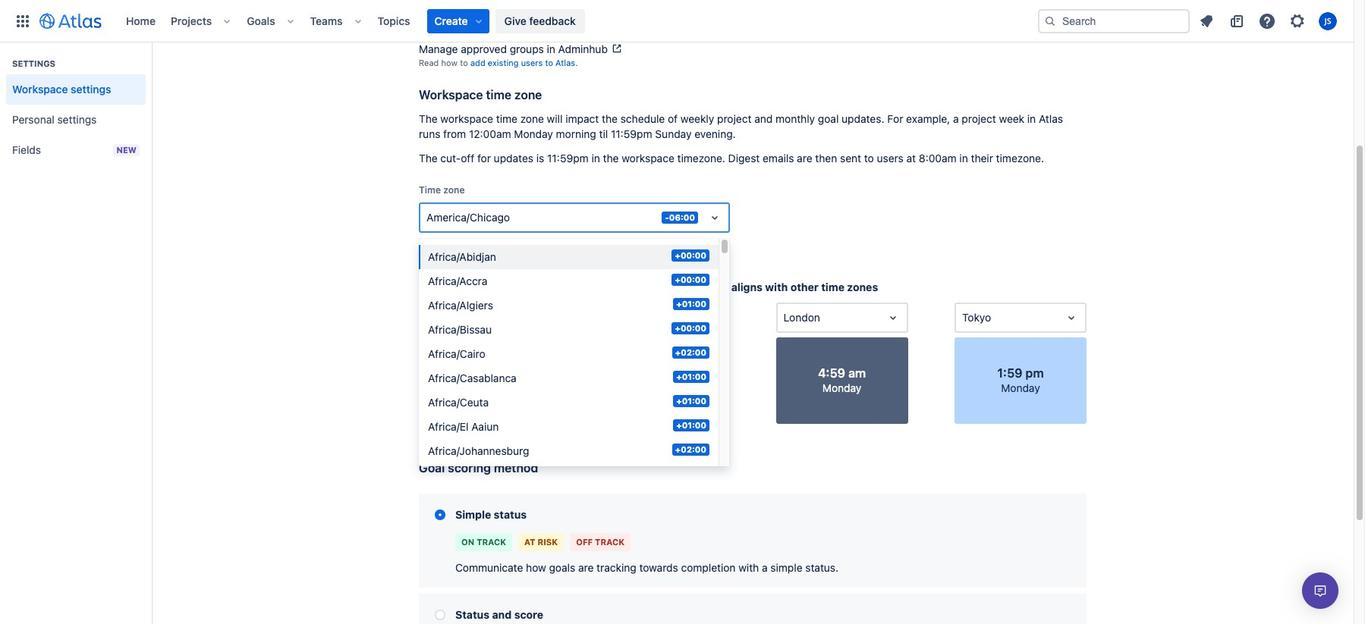 Task type: vqa. For each thing, say whether or not it's contained in the screenshot.


Task type: describe. For each thing, give the bounding box(es) containing it.
monday for 12:59 am
[[644, 382, 683, 395]]

then
[[816, 152, 837, 165]]

tokyo
[[963, 311, 992, 324]]

settings image
[[1289, 12, 1307, 30]]

emails
[[763, 152, 794, 165]]

1 vertical spatial 11:59pm
[[547, 152, 589, 165]]

teams
[[310, 14, 343, 27]]

monday inside the workspace time zone will impact the schedule of weekly project and monthly goal updates. for example, a project week in atlas runs from 12:00am monday morning til 11:59pm sunday evening.
[[514, 128, 553, 140]]

workspace inside the workspace time zone will impact the schedule of weekly project and monthly goal updates. for example, a project week in atlas runs from 12:00am monday morning til 11:59pm sunday evening.
[[441, 112, 493, 125]]

+00:00 for africa/bissau
[[675, 323, 707, 333]]

adminhub for groups
[[558, 42, 608, 55]]

approved for groups
[[461, 42, 507, 55]]

monday for 1:59 pm
[[1001, 382, 1040, 395]]

goal
[[818, 112, 839, 125]]

track for off track
[[595, 537, 625, 547]]

for
[[477, 152, 491, 165]]

pm for 1:59 pm
[[1026, 367, 1044, 380]]

projects link
[[166, 9, 217, 33]]

with left the these
[[569, 24, 586, 34]]

other
[[791, 281, 819, 294]]

with left simple
[[739, 562, 759, 575]]

+01:00 for africa/algiers
[[677, 299, 707, 309]]

aligns
[[732, 281, 763, 294]]

1 horizontal spatial workspace
[[622, 152, 675, 165]]

1 horizontal spatial america/chicago
[[639, 281, 729, 294]]

verified
[[470, 24, 500, 34]]

add
[[471, 58, 486, 68]]

home link
[[121, 9, 160, 33]]

2 vertical spatial time
[[822, 281, 845, 294]]

off track
[[576, 537, 625, 547]]

status.
[[806, 562, 839, 575]]

settings for workspace settings
[[71, 83, 111, 96]]

til
[[599, 128, 608, 140]]

12:59
[[637, 367, 670, 380]]

2 vertical spatial the
[[481, 281, 498, 294]]

london
[[784, 311, 820, 324]]

0 horizontal spatial off
[[461, 152, 475, 165]]

1 vertical spatial the
[[603, 152, 619, 165]]

sunday inside 9:59 pm sunday
[[467, 382, 503, 395]]

create button
[[427, 9, 489, 33]]

risk
[[538, 537, 558, 547]]

simple status
[[455, 509, 527, 521]]

personal
[[12, 113, 54, 126]]

how for goals
[[526, 562, 546, 575]]

manage for manage approved groups in adminhub
[[419, 42, 458, 55]]

open image for 4:59 am
[[884, 309, 902, 327]]

pm for 9:59 pm
[[491, 367, 509, 380]]

will
[[547, 112, 563, 125]]

am for 12:59 am
[[673, 367, 690, 380]]

los
[[427, 311, 444, 324]]

1:59
[[998, 367, 1023, 380]]

los angeles
[[427, 311, 486, 324]]

scoring
[[448, 462, 491, 475]]

africa/el aaiun
[[428, 421, 499, 433]]

settings
[[12, 58, 55, 68]]

the for the workspace time zone will impact the schedule of weekly project and monthly goal updates. for example, a project week in atlas runs from 12:00am monday morning til 11:59pm sunday evening.
[[419, 112, 438, 125]]

with right anyone
[[451, 24, 468, 34]]

method
[[494, 462, 538, 475]]

sunday inside the workspace time zone will impact the schedule of weekly project and monthly goal updates. for example, a project week in atlas runs from 12:00am monday morning til 11:59pm sunday evening.
[[655, 128, 692, 140]]

africa/algiers
[[428, 299, 493, 312]]

1 horizontal spatial are
[[797, 152, 813, 165]]

0 horizontal spatial 11:59pm
[[500, 281, 545, 294]]

runs
[[419, 128, 441, 140]]

how for to
[[441, 58, 458, 68]]

updates
[[494, 152, 534, 165]]

cut-
[[441, 152, 461, 165]]

2 vertical spatial zone
[[443, 184, 465, 196]]

+01:00 for africa/el aaiun
[[677, 421, 707, 430]]

+00:00 for africa/abidjan
[[675, 250, 707, 260]]

at risk
[[525, 537, 558, 547]]

these
[[588, 24, 610, 34]]

4:59 am monday
[[818, 367, 866, 395]]

2 timezone. from the left
[[996, 152, 1045, 165]]

communicate
[[455, 562, 523, 575]]

existing
[[488, 58, 519, 68]]

home
[[126, 14, 156, 27]]

+01:00 for africa/casablanca
[[677, 372, 707, 382]]

time
[[419, 184, 441, 196]]

monday for 4:59 am
[[823, 382, 862, 395]]

0 vertical spatial time
[[486, 88, 512, 102]]

manage approved groups in adminhub
[[419, 42, 608, 55]]

settings for personal settings
[[57, 113, 97, 126]]

at
[[907, 152, 916, 165]]

approved for domains
[[461, 9, 507, 22]]

score
[[514, 609, 544, 622]]

0 horizontal spatial domains
[[510, 9, 551, 22]]

the inside the workspace time zone will impact the schedule of weekly project and monthly goal updates. for example, a project week in atlas runs from 12:00am monday morning til 11:59pm sunday evening.
[[602, 112, 618, 125]]

2 project from the left
[[962, 112, 997, 125]]

communicate how goals are tracking towards completion with a simple status.
[[455, 562, 839, 575]]

0 vertical spatial america/chicago
[[427, 211, 510, 224]]

simple
[[771, 562, 803, 575]]

manage approved domains in adminhub anyone with verified email addresses with these domains can
[[419, 9, 665, 34]]

aaiun
[[472, 421, 499, 433]]

topics link
[[373, 9, 415, 33]]

goal scoring method
[[419, 462, 538, 475]]

1:59 pm monday
[[998, 367, 1044, 395]]

1 timezone. from the left
[[678, 152, 726, 165]]

their
[[971, 152, 994, 165]]

cut
[[590, 281, 607, 294]]

give
[[504, 14, 527, 27]]

personal settings link
[[6, 105, 146, 135]]

11:59pm inside the workspace time zone will impact the schedule of weekly project and monthly goal updates. for example, a project week in atlas runs from 12:00am monday morning til 11:59pm sunday evening.
[[611, 128, 653, 140]]

can
[[649, 24, 663, 34]]

banner containing home
[[0, 0, 1354, 43]]

9:59
[[461, 367, 488, 380]]

+01:00 for africa/ceuta
[[677, 396, 707, 406]]

-
[[665, 213, 669, 222]]

time zone
[[419, 184, 465, 196]]

sent
[[840, 152, 862, 165]]



Task type: locate. For each thing, give the bounding box(es) containing it.
2 vertical spatial how
[[526, 562, 546, 575]]

1 horizontal spatial off
[[609, 281, 624, 294]]

1 vertical spatial time
[[496, 112, 518, 125]]

on
[[462, 537, 475, 547]]

1 vertical spatial and
[[492, 609, 512, 622]]

switch to... image
[[14, 12, 32, 30]]

off
[[461, 152, 475, 165], [609, 281, 624, 294]]

time
[[486, 88, 512, 102], [496, 112, 518, 125], [822, 281, 845, 294]]

2 track from the left
[[595, 537, 625, 547]]

project up evening.
[[717, 112, 752, 125]]

pm inside 9:59 pm sunday
[[491, 367, 509, 380]]

1 horizontal spatial a
[[953, 112, 959, 125]]

9:59 pm sunday
[[461, 367, 509, 395]]

1 vertical spatial users
[[877, 152, 904, 165]]

on track
[[462, 537, 506, 547]]

workspace for workspace time zone
[[419, 88, 483, 102]]

for
[[888, 112, 904, 125]]

the for the cut-off for updates is 11:59pm in the workspace timezone. digest emails are then sent to users at 8:00am in their timezone.
[[419, 152, 438, 165]]

users
[[521, 58, 543, 68], [877, 152, 904, 165]]

-06:00
[[665, 213, 695, 222]]

am
[[673, 367, 690, 380], [849, 367, 866, 380]]

1 the from the top
[[419, 112, 438, 125]]

time up 12:00am
[[496, 112, 518, 125]]

1 vertical spatial america/chicago
[[639, 281, 729, 294]]

goals link
[[242, 9, 280, 33]]

are left "then"
[[797, 152, 813, 165]]

track right off
[[595, 537, 625, 547]]

feedback
[[529, 14, 576, 27]]

america/chicago left aligns
[[639, 281, 729, 294]]

0 horizontal spatial america/chicago
[[427, 211, 510, 224]]

1 pm from the left
[[491, 367, 509, 380]]

2 vertical spatial sunday
[[467, 382, 503, 395]]

in left their
[[960, 152, 968, 165]]

0 vertical spatial +02:00
[[675, 348, 707, 358]]

1 vertical spatial settings
[[57, 113, 97, 126]]

1 horizontal spatial domains
[[613, 24, 646, 34]]

0 vertical spatial a
[[953, 112, 959, 125]]

2 vertical spatial +00:00
[[675, 323, 707, 333]]

0 vertical spatial sunday
[[655, 128, 692, 140]]

to right sent
[[864, 152, 874, 165]]

1 vertical spatial +00:00
[[675, 275, 707, 285]]

pm right 9:59 at bottom
[[491, 367, 509, 380]]

an external link image
[[611, 42, 623, 55]]

in left atlas
[[1028, 112, 1036, 125]]

the down til
[[603, 152, 619, 165]]

approved up verified
[[461, 9, 507, 22]]

am right "12:59"
[[673, 367, 690, 380]]

0 horizontal spatial am
[[673, 367, 690, 380]]

1 track from the left
[[477, 537, 506, 547]]

0 vertical spatial workspace
[[441, 112, 493, 125]]

monday up is at the top left
[[514, 128, 553, 140]]

manage inside 'manage approved domains in adminhub anyone with verified email addresses with these domains can'
[[419, 9, 458, 22]]

adminhub up atlas.
[[558, 42, 608, 55]]

am inside "12:59 am monday"
[[673, 367, 690, 380]]

add existing users to atlas. link
[[471, 58, 578, 68]]

evening.
[[695, 128, 736, 140]]

1 am from the left
[[673, 367, 690, 380]]

manage for manage approved domains in adminhub anyone with verified email addresses with these domains can
[[419, 9, 458, 22]]

manage up "read"
[[419, 42, 458, 55]]

8:00am
[[919, 152, 957, 165]]

goals
[[247, 14, 275, 27]]

anyone
[[419, 24, 449, 34]]

open image for 12:59 am
[[705, 309, 724, 327]]

1 vertical spatial sunday
[[548, 281, 587, 294]]

0 horizontal spatial are
[[578, 562, 594, 575]]

how up africa/algiers in the left top of the page
[[456, 281, 478, 294]]

a inside the workspace time zone will impact the schedule of weekly project and monthly goal updates. for example, a project week in atlas runs from 12:00am monday morning til 11:59pm sunday evening.
[[953, 112, 959, 125]]

0 vertical spatial settings
[[71, 83, 111, 96]]

completion
[[681, 562, 736, 575]]

morning
[[556, 128, 597, 140]]

africa/bissau
[[428, 323, 492, 336]]

0 horizontal spatial sunday
[[467, 382, 503, 395]]

monday down "12:59"
[[644, 382, 683, 395]]

africa/abidjan
[[428, 250, 496, 263]]

workspace time zone
[[419, 88, 542, 102]]

and inside the workspace time zone will impact the schedule of weekly project and monthly goal updates. for example, a project week in atlas runs from 12:00am monday morning til 11:59pm sunday evening.
[[755, 112, 773, 125]]

2 horizontal spatial sunday
[[655, 128, 692, 140]]

and left score at the left of page
[[492, 609, 512, 622]]

approved up add
[[461, 42, 507, 55]]

manage approved domains in adminhub link
[[419, 9, 630, 22]]

the up til
[[602, 112, 618, 125]]

teams link
[[306, 9, 347, 33]]

workspace down "read"
[[419, 88, 483, 102]]

africa/casablanca
[[428, 372, 517, 385]]

4 +01:00 from the top
[[677, 421, 707, 430]]

0 horizontal spatial and
[[492, 609, 512, 622]]

0 horizontal spatial project
[[717, 112, 752, 125]]

1 vertical spatial adminhub
[[558, 42, 608, 55]]

open image
[[706, 209, 724, 227], [705, 309, 724, 327], [884, 309, 902, 327]]

here's how the 11:59pm sunday cut off in america/chicago aligns with other time zones
[[419, 281, 878, 294]]

the up runs at the top
[[419, 112, 438, 125]]

africa/johannesburg
[[428, 445, 529, 458]]

1 vertical spatial are
[[578, 562, 594, 575]]

2 pm from the left
[[1026, 367, 1044, 380]]

0 vertical spatial 11:59pm
[[611, 128, 653, 140]]

1 vertical spatial a
[[762, 562, 768, 575]]

am right 4:59
[[849, 367, 866, 380]]

sunday left cut
[[548, 281, 587, 294]]

america/chicago down "time zone"
[[427, 211, 510, 224]]

1 horizontal spatial am
[[849, 367, 866, 380]]

with
[[451, 24, 468, 34], [569, 24, 586, 34], [765, 281, 788, 294], [739, 562, 759, 575]]

1 vertical spatial how
[[456, 281, 478, 294]]

angeles
[[447, 311, 486, 324]]

a left simple
[[762, 562, 768, 575]]

in right cut
[[627, 281, 636, 294]]

fields
[[12, 143, 41, 156]]

time inside the workspace time zone will impact the schedule of weekly project and monthly goal updates. for example, a project week in atlas runs from 12:00am monday morning til 11:59pm sunday evening.
[[496, 112, 518, 125]]

workspace down schedule
[[622, 152, 675, 165]]

0 vertical spatial and
[[755, 112, 773, 125]]

workspace up from at top left
[[441, 112, 493, 125]]

1 +01:00 from the top
[[677, 299, 707, 309]]

1 horizontal spatial sunday
[[548, 281, 587, 294]]

notifications image
[[1198, 12, 1216, 30]]

how right "read"
[[441, 58, 458, 68]]

off left for
[[461, 152, 475, 165]]

the left cut-
[[419, 152, 438, 165]]

None text field
[[427, 210, 429, 225], [784, 310, 787, 326], [963, 310, 965, 326], [427, 210, 429, 225], [784, 310, 787, 326], [963, 310, 965, 326]]

1 vertical spatial off
[[609, 281, 624, 294]]

Search field
[[1038, 9, 1190, 33]]

banner
[[0, 0, 1354, 43]]

timezone. right their
[[996, 152, 1045, 165]]

11:59pm right africa/accra at the left top
[[500, 281, 545, 294]]

+01:00
[[677, 299, 707, 309], [677, 372, 707, 382], [677, 396, 707, 406], [677, 421, 707, 430]]

0 vertical spatial domains
[[510, 9, 551, 22]]

1 horizontal spatial 11:59pm
[[547, 152, 589, 165]]

monthly
[[776, 112, 815, 125]]

06:00
[[669, 213, 695, 222]]

11:59pm down schedule
[[611, 128, 653, 140]]

sunday down 9:59 at bottom
[[467, 382, 503, 395]]

read
[[419, 58, 439, 68]]

monday down 1:59
[[1001, 382, 1040, 395]]

0 horizontal spatial users
[[521, 58, 543, 68]]

4:59
[[818, 367, 846, 380]]

users left the at
[[877, 152, 904, 165]]

2 +02:00 from the top
[[675, 445, 707, 455]]

in
[[554, 9, 563, 22], [547, 42, 556, 55], [1028, 112, 1036, 125], [592, 152, 600, 165], [960, 152, 968, 165], [627, 281, 636, 294]]

time down read how to add existing users to atlas.
[[486, 88, 512, 102]]

top element
[[9, 0, 1038, 42]]

adminhub up the these
[[566, 9, 615, 22]]

users down groups on the top of page
[[521, 58, 543, 68]]

1 horizontal spatial pm
[[1026, 367, 1044, 380]]

0 vertical spatial adminhub
[[566, 9, 615, 22]]

status
[[455, 609, 490, 622]]

1 horizontal spatial workspace
[[419, 88, 483, 102]]

time right other
[[822, 281, 845, 294]]

adminhub inside 'manage approved domains in adminhub anyone with verified email addresses with these domains can'
[[566, 9, 615, 22]]

track
[[477, 537, 506, 547], [595, 537, 625, 547]]

addresses
[[526, 24, 567, 34]]

how for the
[[456, 281, 478, 294]]

a right example, on the top right of the page
[[953, 112, 959, 125]]

help image
[[1259, 12, 1277, 30]]

search image
[[1045, 15, 1057, 27]]

here's
[[419, 281, 454, 294]]

1 horizontal spatial and
[[755, 112, 773, 125]]

africa/el
[[428, 421, 469, 433]]

with left other
[[765, 281, 788, 294]]

off right cut
[[609, 281, 624, 294]]

settings
[[71, 83, 111, 96], [57, 113, 97, 126]]

project left week
[[962, 112, 997, 125]]

0 vertical spatial are
[[797, 152, 813, 165]]

in down til
[[592, 152, 600, 165]]

zone inside the workspace time zone will impact the schedule of weekly project and monthly goal updates. for example, a project week in atlas runs from 12:00am monday morning til 11:59pm sunday evening.
[[521, 112, 544, 125]]

in down addresses
[[547, 42, 556, 55]]

track for on track
[[477, 537, 506, 547]]

1 vertical spatial approved
[[461, 42, 507, 55]]

2 manage from the top
[[419, 42, 458, 55]]

0 vertical spatial the
[[602, 112, 618, 125]]

1 manage from the top
[[419, 9, 458, 22]]

status and score
[[455, 609, 544, 622]]

zone left will
[[521, 112, 544, 125]]

1 vertical spatial workspace
[[622, 152, 675, 165]]

impact
[[566, 112, 599, 125]]

11:59pm
[[611, 128, 653, 140], [547, 152, 589, 165], [500, 281, 545, 294]]

america/chicago
[[427, 211, 510, 224], [639, 281, 729, 294]]

0 horizontal spatial workspace
[[12, 83, 68, 96]]

0 horizontal spatial a
[[762, 562, 768, 575]]

sunday
[[655, 128, 692, 140], [548, 281, 587, 294], [467, 382, 503, 395]]

1 horizontal spatial timezone.
[[996, 152, 1045, 165]]

2 am from the left
[[849, 367, 866, 380]]

manage approved groups in adminhub link
[[419, 42, 623, 55]]

1 horizontal spatial track
[[595, 537, 625, 547]]

in up addresses
[[554, 9, 563, 22]]

group
[[6, 43, 146, 170]]

1 vertical spatial manage
[[419, 42, 458, 55]]

workspace for workspace settings
[[12, 83, 68, 96]]

0 vertical spatial manage
[[419, 9, 458, 22]]

the inside the workspace time zone will impact the schedule of weekly project and monthly goal updates. for example, a project week in atlas runs from 12:00am monday morning til 11:59pm sunday evening.
[[419, 112, 438, 125]]

+00:00 for africa/accra
[[675, 275, 707, 285]]

0 vertical spatial how
[[441, 58, 458, 68]]

zone
[[515, 88, 542, 102], [521, 112, 544, 125], [443, 184, 465, 196]]

2 approved from the top
[[461, 42, 507, 55]]

3 +00:00 from the top
[[675, 323, 707, 333]]

3 +01:00 from the top
[[677, 396, 707, 406]]

approved inside 'manage approved domains in adminhub anyone with verified email addresses with these domains can'
[[461, 9, 507, 22]]

zone down add existing users to atlas. link
[[515, 88, 542, 102]]

1 vertical spatial domains
[[613, 24, 646, 34]]

12:59 am monday
[[637, 367, 690, 395]]

track right on
[[477, 537, 506, 547]]

in inside the workspace time zone will impact the schedule of weekly project and monthly goal updates. for example, a project week in atlas runs from 12:00am monday morning til 11:59pm sunday evening.
[[1028, 112, 1036, 125]]

email
[[502, 24, 523, 34]]

1 +00:00 from the top
[[675, 250, 707, 260]]

settings down workspace settings link
[[57, 113, 97, 126]]

0 horizontal spatial pm
[[491, 367, 509, 380]]

1 horizontal spatial to
[[545, 58, 553, 68]]

+00:00 down here's how the 11:59pm sunday cut off in america/chicago aligns with other time zones
[[675, 323, 707, 333]]

read how to add existing users to atlas.
[[419, 58, 578, 68]]

manage up anyone
[[419, 9, 458, 22]]

0 horizontal spatial to
[[460, 58, 468, 68]]

approved
[[461, 9, 507, 22], [461, 42, 507, 55]]

example,
[[906, 112, 951, 125]]

of
[[668, 112, 678, 125]]

africa/accra
[[428, 275, 488, 288]]

account image
[[1319, 12, 1338, 30]]

0 horizontal spatial track
[[477, 537, 506, 547]]

+02:00
[[675, 348, 707, 358], [675, 445, 707, 455]]

atlas
[[1039, 112, 1063, 125]]

+02:00 for africa/cairo
[[675, 348, 707, 358]]

are right goals
[[578, 562, 594, 575]]

2 +00:00 from the top
[[675, 275, 707, 285]]

+00:00 left aligns
[[675, 275, 707, 285]]

simple
[[455, 509, 491, 521]]

adminhub for domains
[[566, 9, 615, 22]]

0 horizontal spatial workspace
[[441, 112, 493, 125]]

to left atlas.
[[545, 58, 553, 68]]

how left goals
[[526, 562, 546, 575]]

2 horizontal spatial to
[[864, 152, 874, 165]]

topics
[[378, 14, 410, 27]]

1 project from the left
[[717, 112, 752, 125]]

open image
[[1063, 309, 1081, 327]]

0 vertical spatial users
[[521, 58, 543, 68]]

am for 4:59 am
[[849, 367, 866, 380]]

the up africa/algiers in the left top of the page
[[481, 281, 498, 294]]

+00:00 down 06:00
[[675, 250, 707, 260]]

settings up personal settings link
[[71, 83, 111, 96]]

weekly
[[681, 112, 715, 125]]

monday inside '1:59 pm monday'
[[1001, 382, 1040, 395]]

am inside 4:59 am monday
[[849, 367, 866, 380]]

and
[[755, 112, 773, 125], [492, 609, 512, 622]]

pm right 1:59
[[1026, 367, 1044, 380]]

pm inside '1:59 pm monday'
[[1026, 367, 1044, 380]]

tracking
[[597, 562, 637, 575]]

from
[[443, 128, 466, 140]]

0 horizontal spatial timezone.
[[678, 152, 726, 165]]

2 the from the top
[[419, 152, 438, 165]]

1 vertical spatial the
[[419, 152, 438, 165]]

group containing workspace settings
[[6, 43, 146, 170]]

create
[[435, 14, 468, 27]]

is
[[536, 152, 544, 165]]

0 vertical spatial off
[[461, 152, 475, 165]]

goal
[[419, 462, 445, 475]]

in inside 'manage approved domains in adminhub anyone with verified email addresses with these domains can'
[[554, 9, 563, 22]]

0 vertical spatial zone
[[515, 88, 542, 102]]

zone right time
[[443, 184, 465, 196]]

monday inside "12:59 am monday"
[[644, 382, 683, 395]]

schedule
[[621, 112, 665, 125]]

updates.
[[842, 112, 885, 125]]

the
[[602, 112, 618, 125], [603, 152, 619, 165], [481, 281, 498, 294]]

sunday down of
[[655, 128, 692, 140]]

11:59pm down the morning
[[547, 152, 589, 165]]

1 horizontal spatial project
[[962, 112, 997, 125]]

monday down 4:59
[[823, 382, 862, 395]]

open intercom messenger image
[[1312, 582, 1330, 600]]

at
[[525, 537, 536, 547]]

1 +02:00 from the top
[[675, 348, 707, 358]]

+02:00 up "12:59 am monday"
[[675, 348, 707, 358]]

monday inside 4:59 am monday
[[823, 382, 862, 395]]

2 +01:00 from the top
[[677, 372, 707, 382]]

timezone. down evening.
[[678, 152, 726, 165]]

off
[[576, 537, 593, 547]]

2 vertical spatial 11:59pm
[[500, 281, 545, 294]]

1 horizontal spatial users
[[877, 152, 904, 165]]

to left add
[[460, 58, 468, 68]]

0 vertical spatial the
[[419, 112, 438, 125]]

workspace down settings
[[12, 83, 68, 96]]

0 vertical spatial approved
[[461, 9, 507, 22]]

+02:00 for africa/johannesburg
[[675, 445, 707, 455]]

1 approved from the top
[[461, 9, 507, 22]]

and left monthly
[[755, 112, 773, 125]]

give feedback button
[[495, 9, 585, 33]]

the workspace time zone will impact the schedule of weekly project and monthly goal updates. for example, a project week in atlas runs from 12:00am monday morning til 11:59pm sunday evening.
[[419, 112, 1063, 140]]

1 vertical spatial zone
[[521, 112, 544, 125]]

2 horizontal spatial 11:59pm
[[611, 128, 653, 140]]

workspace settings link
[[6, 74, 146, 105]]

atlas.
[[556, 58, 578, 68]]

1 vertical spatial +02:00
[[675, 445, 707, 455]]

to
[[460, 58, 468, 68], [545, 58, 553, 68], [864, 152, 874, 165]]

0 vertical spatial +00:00
[[675, 250, 707, 260]]

+02:00 down "12:59 am monday"
[[675, 445, 707, 455]]

new
[[116, 145, 137, 155]]



